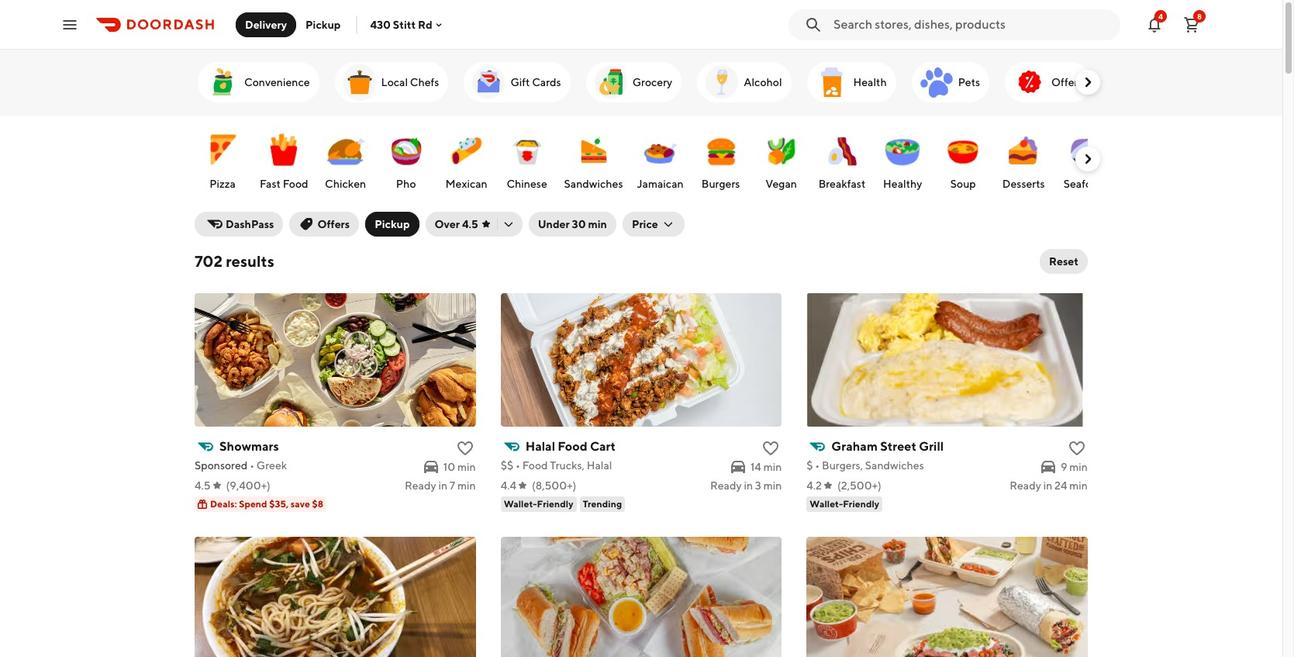 Task type: describe. For each thing, give the bounding box(es) containing it.
seafood
[[1064, 178, 1105, 190]]

delivery button
[[236, 12, 296, 37]]

local
[[381, 76, 408, 88]]

430 stitt rd
[[370, 18, 433, 31]]

save
[[291, 498, 310, 510]]

burgers,
[[822, 459, 864, 472]]

$8
[[312, 498, 324, 510]]

(9,400+)
[[226, 479, 271, 492]]

under 30 min
[[538, 218, 607, 230]]

burgers
[[702, 178, 741, 190]]

min inside button
[[588, 218, 607, 230]]

reset button
[[1040, 249, 1089, 274]]

8
[[1198, 11, 1203, 21]]

10
[[444, 461, 456, 473]]

cart
[[590, 439, 616, 454]]

(8,500+)
[[532, 479, 577, 492]]

$ • burgers, sandwiches
[[807, 459, 925, 472]]

gift
[[511, 76, 530, 88]]

1 • from the left
[[250, 459, 255, 472]]

ready in 3 min
[[711, 479, 782, 492]]

ready for graham
[[1010, 479, 1042, 492]]

food for fast
[[283, 178, 308, 190]]

min right 10 on the left bottom of the page
[[458, 461, 476, 473]]

click to add this store to your saved list image for graham street grill
[[1068, 439, 1087, 458]]

spend
[[239, 498, 267, 510]]

min right 3
[[764, 479, 782, 492]]

price button
[[623, 212, 685, 237]]

under 30 min button
[[529, 212, 617, 237]]

price
[[632, 218, 659, 230]]

convenience link
[[198, 62, 319, 102]]

$$ • food trucks, halal
[[501, 459, 612, 472]]

4.4
[[501, 479, 517, 492]]

9
[[1061, 461, 1068, 473]]

sponsored • greek
[[195, 459, 287, 472]]

jamaican
[[637, 178, 684, 190]]

14 min
[[751, 461, 782, 473]]

702
[[195, 252, 223, 270]]

pizza
[[210, 178, 236, 190]]

• for halal food cart
[[516, 459, 521, 472]]

in for graham
[[1044, 479, 1053, 492]]

gift cards image
[[471, 64, 508, 101]]

greek
[[257, 459, 287, 472]]

mexican
[[446, 178, 488, 190]]

1 in from the left
[[439, 479, 448, 492]]

graham street grill
[[832, 439, 944, 454]]

offers button
[[290, 212, 359, 237]]

fast
[[260, 178, 281, 190]]

over
[[435, 218, 460, 230]]

deals: spend $35, save $8
[[210, 498, 324, 510]]

click to add this store to your saved list image for showmars
[[456, 439, 475, 458]]

dashpass
[[226, 218, 274, 230]]

reset
[[1050, 255, 1079, 268]]

cards
[[532, 76, 562, 88]]

gift cards link
[[464, 62, 571, 102]]

1 wallet-friendly from the left
[[504, 498, 574, 510]]

4.2
[[807, 479, 822, 492]]

1 vertical spatial sandwiches
[[866, 459, 925, 472]]

$$
[[501, 459, 514, 472]]

10 min
[[444, 461, 476, 473]]

graham
[[832, 439, 878, 454]]

trucks,
[[550, 459, 585, 472]]

1 friendly from the left
[[537, 498, 574, 510]]

rd
[[418, 18, 433, 31]]

over 4.5 button
[[426, 212, 523, 237]]

8 button
[[1177, 9, 1208, 40]]

grocery link
[[586, 62, 682, 102]]

4.5 inside over 4.5 button
[[462, 218, 478, 230]]

pickup for the topmost pickup button
[[306, 18, 341, 31]]

health link
[[807, 62, 897, 102]]

deals:
[[210, 498, 237, 510]]

grill
[[920, 439, 944, 454]]

0 horizontal spatial 4.5
[[195, 479, 211, 492]]

halal food cart
[[526, 439, 616, 454]]

24
[[1055, 479, 1068, 492]]

trending
[[583, 498, 622, 510]]

2 next button of carousel image from the top
[[1081, 151, 1096, 167]]

grocery image
[[593, 64, 630, 101]]

7
[[450, 479, 456, 492]]

Store search: begin typing to search for stores available on DoorDash text field
[[834, 16, 1112, 33]]

chefs
[[410, 76, 440, 88]]

3
[[756, 479, 762, 492]]

local chefs link
[[335, 62, 449, 102]]

30
[[572, 218, 586, 230]]

430 stitt rd button
[[370, 18, 445, 31]]

4
[[1159, 11, 1164, 21]]

showmars
[[220, 439, 279, 454]]

1 horizontal spatial halal
[[587, 459, 612, 472]]

breakfast
[[819, 178, 866, 190]]

desserts
[[1003, 178, 1046, 190]]



Task type: vqa. For each thing, say whether or not it's contained in the screenshot.
$0 fees
no



Task type: locate. For each thing, give the bounding box(es) containing it.
ready left the 24
[[1010, 479, 1042, 492]]

0 vertical spatial offers
[[1052, 76, 1083, 88]]

pickup down pho
[[375, 218, 410, 230]]

local chefs image
[[341, 64, 378, 101]]

next button of carousel image up seafood
[[1081, 151, 1096, 167]]

pets
[[959, 76, 981, 88]]

click to add this store to your saved list image
[[456, 439, 475, 458], [1068, 439, 1087, 458]]

pickup button down pho
[[366, 212, 419, 237]]

3 • from the left
[[816, 459, 820, 472]]

• for graham street grill
[[816, 459, 820, 472]]

pickup button
[[296, 12, 350, 37], [366, 212, 419, 237]]

ready in 7 min
[[405, 479, 476, 492]]

(2,500+)
[[838, 479, 882, 492]]

pickup right delivery button
[[306, 18, 341, 31]]

0 vertical spatial food
[[283, 178, 308, 190]]

food up (8,500+)
[[523, 459, 548, 472]]

convenience
[[244, 76, 310, 88]]

alcohol
[[744, 76, 782, 88]]

street
[[881, 439, 917, 454]]

1 horizontal spatial food
[[523, 459, 548, 472]]

pickup button right delivery
[[296, 12, 350, 37]]

4.5
[[462, 218, 478, 230], [195, 479, 211, 492]]

430
[[370, 18, 391, 31]]

2 in from the left
[[744, 479, 753, 492]]

in
[[439, 479, 448, 492], [744, 479, 753, 492], [1044, 479, 1053, 492]]

delivery
[[245, 18, 287, 31]]

4.5 down the sponsored
[[195, 479, 211, 492]]

pickup
[[306, 18, 341, 31], [375, 218, 410, 230]]

friendly down (8,500+)
[[537, 498, 574, 510]]

1 horizontal spatial ready
[[711, 479, 742, 492]]

food right 'fast' at the left
[[283, 178, 308, 190]]

1 horizontal spatial click to add this store to your saved list image
[[1068, 439, 1087, 458]]

0 vertical spatial halal
[[526, 439, 556, 454]]

under
[[538, 218, 570, 230]]

soup
[[951, 178, 977, 190]]

in left 3
[[744, 479, 753, 492]]

health image
[[814, 64, 851, 101]]

2 horizontal spatial food
[[558, 439, 588, 454]]

chicken
[[325, 178, 366, 190]]

wallet- down 4.2
[[810, 498, 844, 510]]

sandwiches down street
[[866, 459, 925, 472]]

1 vertical spatial next button of carousel image
[[1081, 151, 1096, 167]]

0 horizontal spatial click to add this store to your saved list image
[[456, 439, 475, 458]]

0 horizontal spatial wallet-friendly
[[504, 498, 574, 510]]

0 horizontal spatial halal
[[526, 439, 556, 454]]

1 horizontal spatial wallet-
[[810, 498, 844, 510]]

1 horizontal spatial 4.5
[[462, 218, 478, 230]]

0 horizontal spatial pickup
[[306, 18, 341, 31]]

pets image
[[918, 64, 956, 101]]

1 horizontal spatial wallet-friendly
[[810, 498, 880, 510]]

click to add this store to your saved list image
[[762, 439, 781, 458]]

notification bell image
[[1146, 15, 1165, 34]]

4.5 right over
[[462, 218, 478, 230]]

9 min
[[1061, 461, 1089, 473]]

convenience image
[[204, 64, 241, 101]]

ready
[[405, 479, 437, 492], [711, 479, 742, 492], [1010, 479, 1042, 492]]

in left 7
[[439, 479, 448, 492]]

0 horizontal spatial offers
[[318, 218, 350, 230]]

food for halal
[[558, 439, 588, 454]]

2 vertical spatial food
[[523, 459, 548, 472]]

1 vertical spatial pickup
[[375, 218, 410, 230]]

alcohol link
[[698, 62, 792, 102]]

0 horizontal spatial friendly
[[537, 498, 574, 510]]

0 horizontal spatial sandwiches
[[565, 178, 623, 190]]

wallet- down 4.4
[[504, 498, 537, 510]]

wallet-friendly down (8,500+)
[[504, 498, 574, 510]]

over 4.5
[[435, 218, 478, 230]]

friendly
[[537, 498, 574, 510], [844, 498, 880, 510]]

pho
[[396, 178, 416, 190]]

click to add this store to your saved list image up 9 min
[[1068, 439, 1087, 458]]

offers link
[[1006, 62, 1093, 102]]

1 click to add this store to your saved list image from the left
[[456, 439, 475, 458]]

0 horizontal spatial •
[[250, 459, 255, 472]]

health
[[854, 76, 887, 88]]

1 vertical spatial 4.5
[[195, 479, 211, 492]]

2 horizontal spatial •
[[816, 459, 820, 472]]

1 vertical spatial pickup button
[[366, 212, 419, 237]]

2 horizontal spatial ready
[[1010, 479, 1042, 492]]

halal
[[526, 439, 556, 454], [587, 459, 612, 472]]

1 horizontal spatial friendly
[[844, 498, 880, 510]]

0 vertical spatial pickup button
[[296, 12, 350, 37]]

3 in from the left
[[1044, 479, 1053, 492]]

offers
[[1052, 76, 1083, 88], [318, 218, 350, 230]]

1 horizontal spatial offers
[[1052, 76, 1083, 88]]

min right "9" at the bottom right
[[1070, 461, 1089, 473]]

1 vertical spatial offers
[[318, 218, 350, 230]]

$35,
[[269, 498, 289, 510]]

0 horizontal spatial pickup button
[[296, 12, 350, 37]]

3 items, open order cart image
[[1183, 15, 1202, 34]]

min right 7
[[458, 479, 476, 492]]

2 wallet-friendly from the left
[[810, 498, 880, 510]]

healthy
[[884, 178, 923, 190]]

pets link
[[912, 62, 990, 102]]

0 horizontal spatial ready
[[405, 479, 437, 492]]

friendly down "(2,500+)"
[[844, 498, 880, 510]]

$
[[807, 459, 814, 472]]

food up trucks,
[[558, 439, 588, 454]]

sponsored
[[195, 459, 248, 472]]

3 ready from the left
[[1010, 479, 1042, 492]]

food
[[283, 178, 308, 190], [558, 439, 588, 454], [523, 459, 548, 472]]

0 vertical spatial next button of carousel image
[[1081, 74, 1096, 90]]

offers down "chicken"
[[318, 218, 350, 230]]

2 horizontal spatial in
[[1044, 479, 1053, 492]]

• right the $
[[816, 459, 820, 472]]

results
[[226, 252, 275, 270]]

offers right offers image
[[1052, 76, 1083, 88]]

ready left 3
[[711, 479, 742, 492]]

ready in 24 min
[[1010, 479, 1089, 492]]

in left the 24
[[1044, 479, 1053, 492]]

2 click to add this store to your saved list image from the left
[[1068, 439, 1087, 458]]

1 horizontal spatial in
[[744, 479, 753, 492]]

min right 30
[[588, 218, 607, 230]]

1 vertical spatial halal
[[587, 459, 612, 472]]

min right the 24
[[1070, 479, 1089, 492]]

halal up $$ • food trucks, halal at the bottom of page
[[526, 439, 556, 454]]

1 horizontal spatial pickup button
[[366, 212, 419, 237]]

chinese
[[507, 178, 548, 190]]

1 next button of carousel image from the top
[[1081, 74, 1096, 90]]

alcohol image
[[704, 64, 741, 101]]

1 vertical spatial food
[[558, 439, 588, 454]]

0 horizontal spatial food
[[283, 178, 308, 190]]

0 vertical spatial pickup
[[306, 18, 341, 31]]

next button of carousel image right offers image
[[1081, 74, 1096, 90]]

• down showmars
[[250, 459, 255, 472]]

sandwiches
[[565, 178, 623, 190], [866, 459, 925, 472]]

click to add this store to your saved list image up 10 min on the bottom left
[[456, 439, 475, 458]]

2 ready from the left
[[711, 479, 742, 492]]

702 results
[[195, 252, 275, 270]]

sandwiches up 30
[[565, 178, 623, 190]]

vegan
[[766, 178, 798, 190]]

0 vertical spatial sandwiches
[[565, 178, 623, 190]]

2 wallet- from the left
[[810, 498, 844, 510]]

ready for halal
[[711, 479, 742, 492]]

local chefs
[[381, 76, 440, 88]]

ready left 7
[[405, 479, 437, 492]]

1 horizontal spatial •
[[516, 459, 521, 472]]

stitt
[[393, 18, 416, 31]]

0 vertical spatial 4.5
[[462, 218, 478, 230]]

open menu image
[[61, 15, 79, 34]]

2 friendly from the left
[[844, 498, 880, 510]]

next button of carousel image
[[1081, 74, 1096, 90], [1081, 151, 1096, 167]]

1 ready from the left
[[405, 479, 437, 492]]

offers inside offers 'button'
[[318, 218, 350, 230]]

2 • from the left
[[516, 459, 521, 472]]

1 horizontal spatial pickup
[[375, 218, 410, 230]]

dashpass button
[[195, 212, 283, 237]]

14
[[751, 461, 762, 473]]

offers inside offers link
[[1052, 76, 1083, 88]]

0 horizontal spatial in
[[439, 479, 448, 492]]

fast food
[[260, 178, 308, 190]]

min right 14
[[764, 461, 782, 473]]

0 horizontal spatial wallet-
[[504, 498, 537, 510]]

gift cards
[[511, 76, 562, 88]]

• right $$
[[516, 459, 521, 472]]

pickup for the bottommost pickup button
[[375, 218, 410, 230]]

offers image
[[1012, 64, 1049, 101]]

1 horizontal spatial sandwiches
[[866, 459, 925, 472]]

wallet-friendly down "(2,500+)"
[[810, 498, 880, 510]]

1 wallet- from the left
[[504, 498, 537, 510]]

in for halal
[[744, 479, 753, 492]]

wallet-friendly
[[504, 498, 574, 510], [810, 498, 880, 510]]

•
[[250, 459, 255, 472], [516, 459, 521, 472], [816, 459, 820, 472]]

grocery
[[633, 76, 673, 88]]

halal down cart
[[587, 459, 612, 472]]



